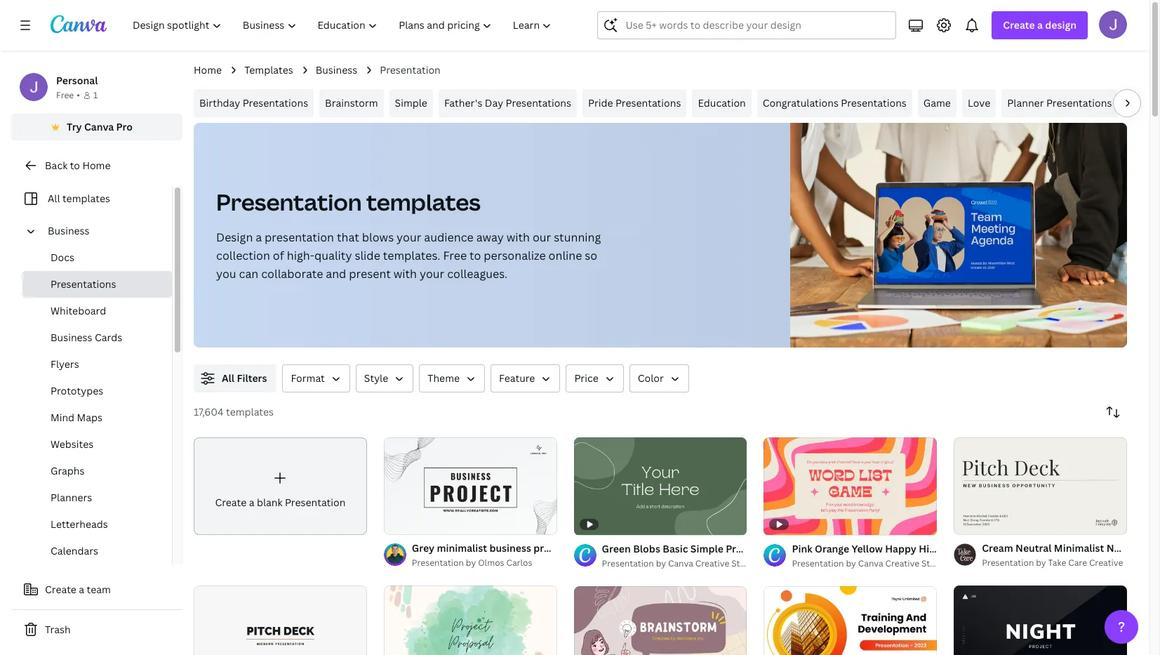 Task type: describe. For each thing, give the bounding box(es) containing it.
personalize
[[484, 248, 546, 263]]

create a blank presentation link
[[194, 438, 367, 535]]

color
[[638, 372, 664, 385]]

day
[[485, 96, 504, 110]]

mind maps link
[[22, 405, 172, 431]]

care
[[1069, 557, 1088, 569]]

0 horizontal spatial to
[[70, 159, 80, 172]]

birthday
[[199, 96, 240, 110]]

collaborate
[[261, 266, 323, 282]]

presentation by take care creative link
[[983, 556, 1128, 570]]

prototypes
[[51, 384, 103, 398]]

presentation by canva creative studio link for beige brown pastel  playful manhwa illustration brainstorm presentation image
[[602, 557, 759, 571]]

presentation inside presentation by take care creative link
[[983, 557, 1035, 569]]

pride presentations link
[[583, 89, 687, 117]]

all templates link
[[20, 185, 164, 212]]

grey minimalist business project presentation presentation by olmos carlos
[[412, 542, 632, 569]]

high-
[[287, 248, 315, 263]]

a for blank
[[249, 496, 255, 509]]

presentations for birthday presentations
[[243, 96, 308, 110]]

minimalist
[[437, 542, 487, 555]]

business cards link
[[22, 324, 172, 351]]

brainstorm
[[325, 96, 378, 110]]

congratulations presentations link
[[758, 89, 913, 117]]

carlos
[[507, 557, 533, 569]]

1 horizontal spatial with
[[507, 230, 530, 245]]

2 by from the left
[[1037, 557, 1047, 569]]

present
[[349, 266, 391, 282]]

pride
[[589, 96, 614, 110]]

feature
[[499, 372, 535, 385]]

design
[[1046, 18, 1077, 32]]

olmos
[[478, 557, 505, 569]]

graphs
[[51, 464, 85, 478]]

back
[[45, 159, 68, 172]]

that
[[337, 230, 359, 245]]

graphs link
[[22, 458, 172, 485]]

presentations for planner presentations
[[1047, 96, 1113, 110]]

free inside design a presentation that blows your audience away with our stunning collection of high-quality slide templates. free to personalize online so you can collaborate and present with your colleagues.
[[443, 248, 467, 263]]

planner presentations link
[[1002, 89, 1118, 117]]

by inside grey minimalist business project presentation presentation by olmos carlos
[[466, 557, 476, 569]]

black and gray gradient professional presentation image
[[955, 586, 1128, 655]]

a for design
[[1038, 18, 1044, 32]]

color button
[[630, 365, 690, 393]]

stunning
[[554, 230, 601, 245]]

calendars
[[51, 544, 98, 558]]

education link
[[693, 89, 752, 117]]

templates for all templates
[[62, 192, 110, 205]]

beige brown minimal organic creative project presentation image
[[384, 586, 557, 655]]

congratulations presentations
[[763, 96, 907, 110]]

try
[[67, 120, 82, 133]]

1 for 1 of 18
[[964, 518, 969, 528]]

1 of 18
[[964, 518, 992, 528]]

our
[[533, 230, 551, 245]]

presentation inside grey minimalist business project presentation presentation by olmos carlos
[[412, 557, 464, 569]]

father's day presentations link
[[439, 89, 577, 117]]

back to home
[[45, 159, 111, 172]]

collection
[[216, 248, 270, 263]]

yellow and white modern training and development presentation image
[[764, 586, 938, 655]]

cream neutral minimalist new business pitch deck presentation image
[[955, 437, 1128, 535]]

0 vertical spatial home
[[194, 63, 222, 77]]

business inside business cards link
[[51, 331, 92, 344]]

simple link
[[390, 89, 433, 117]]

templates.
[[383, 248, 441, 263]]

presentation inside presentation by canva creative studio link
[[793, 558, 845, 569]]

of for presentation by take care creative
[[971, 518, 981, 528]]

planners link
[[22, 485, 172, 511]]

1 vertical spatial your
[[420, 266, 445, 282]]

presentation templates
[[216, 187, 481, 217]]

presentations for pride presentations
[[616, 96, 682, 110]]

you
[[216, 266, 236, 282]]

1 horizontal spatial business link
[[316, 63, 358, 78]]

so
[[585, 248, 598, 263]]

slide
[[355, 248, 381, 263]]

education
[[698, 96, 746, 110]]

father's day presentations
[[444, 96, 572, 110]]

presentations up whiteboard
[[51, 277, 116, 291]]

presentation by canva creative studio
[[793, 558, 949, 569]]

create for create a blank presentation
[[215, 496, 247, 509]]

0 horizontal spatial simple
[[395, 96, 428, 110]]

canva inside the green blobs basic simple presentation presentation by canva creative studio
[[669, 558, 694, 569]]

project
[[534, 542, 568, 555]]

price button
[[566, 365, 624, 393]]

love
[[968, 96, 991, 110]]

create a design
[[1004, 18, 1077, 32]]

theme
[[428, 372, 460, 385]]

a for presentation
[[256, 230, 262, 245]]

format button
[[283, 365, 350, 393]]

blank
[[257, 496, 283, 509]]

create a team
[[45, 583, 111, 596]]

green blobs basic simple presentation link
[[602, 541, 788, 557]]

docs link
[[22, 244, 172, 271]]

0 vertical spatial business
[[316, 63, 358, 77]]

colleagues.
[[447, 266, 508, 282]]

create for create a design
[[1004, 18, 1036, 32]]

create a blank presentation element
[[194, 438, 367, 535]]

templates for 17,604 templates
[[226, 405, 274, 419]]

presentation by olmos carlos link
[[412, 556, 557, 570]]



Task type: locate. For each thing, give the bounding box(es) containing it.
1 horizontal spatial creative
[[886, 558, 920, 569]]

0 vertical spatial with
[[507, 230, 530, 245]]

0 horizontal spatial presentation
[[265, 230, 334, 245]]

1 vertical spatial free
[[443, 248, 467, 263]]

1 horizontal spatial presentation
[[571, 542, 632, 555]]

presentation inside design a presentation that blows your audience away with our stunning collection of high-quality slide templates. free to personalize online so you can collaborate and present with your colleagues.
[[265, 230, 334, 245]]

father's
[[444, 96, 483, 110]]

presentations
[[243, 96, 308, 110], [506, 96, 572, 110], [616, 96, 682, 110], [842, 96, 907, 110], [1047, 96, 1113, 110], [51, 277, 116, 291]]

business link up brainstorm
[[316, 63, 358, 78]]

format
[[291, 372, 325, 385]]

0 vertical spatial presentation
[[265, 230, 334, 245]]

business
[[490, 542, 532, 555]]

templates up audience
[[367, 187, 481, 217]]

team
[[87, 583, 111, 596]]

a inside design a presentation that blows your audience away with our stunning collection of high-quality slide templates. free to personalize online so you can collaborate and present with your colleagues.
[[256, 230, 262, 245]]

grey minimalist business project presentation image
[[384, 437, 557, 535]]

fandom link
[[1124, 89, 1161, 117]]

grey
[[412, 542, 435, 555]]

free left • in the top of the page
[[56, 89, 74, 101]]

1 vertical spatial business link
[[42, 218, 164, 244]]

presentation inside grey minimalist business project presentation presentation by olmos carlos
[[571, 542, 632, 555]]

jacob simon image
[[1100, 11, 1128, 39]]

studio inside the green blobs basic simple presentation presentation by canva creative studio
[[732, 558, 759, 569]]

your up templates.
[[397, 230, 422, 245]]

presentations inside birthday presentations 'link'
[[243, 96, 308, 110]]

0 vertical spatial create
[[1004, 18, 1036, 32]]

a left team
[[79, 583, 84, 596]]

1 vertical spatial create
[[215, 496, 247, 509]]

create inside button
[[45, 583, 76, 596]]

presentations right day
[[506, 96, 572, 110]]

create a blank presentation
[[215, 496, 346, 509]]

0 horizontal spatial all
[[48, 192, 60, 205]]

create for create a team
[[45, 583, 76, 596]]

basic
[[663, 542, 689, 555]]

of
[[273, 248, 284, 263], [400, 518, 410, 528], [971, 518, 981, 528]]

1 for 1
[[93, 89, 98, 101]]

create a team button
[[11, 576, 183, 604]]

0 horizontal spatial free
[[56, 89, 74, 101]]

0 vertical spatial business link
[[316, 63, 358, 78]]

1 vertical spatial with
[[394, 266, 417, 282]]

create a design button
[[993, 11, 1089, 39]]

presentation by canva creative studio link up yellow and white modern training and development presentation image
[[793, 557, 949, 571]]

1 horizontal spatial 1
[[394, 518, 398, 528]]

1 horizontal spatial free
[[443, 248, 467, 263]]

style button
[[356, 365, 414, 393]]

1 vertical spatial presentation
[[571, 542, 632, 555]]

of for presentation by olmos carlos
[[400, 518, 410, 528]]

1 vertical spatial business
[[48, 224, 90, 237]]

a inside dropdown button
[[1038, 18, 1044, 32]]

0 horizontal spatial of
[[273, 248, 284, 263]]

1 of 14 link
[[384, 437, 557, 535]]

all for all filters
[[222, 372, 235, 385]]

presentations inside father's day presentations link
[[506, 96, 572, 110]]

all inside all templates link
[[48, 192, 60, 205]]

0 vertical spatial all
[[48, 192, 60, 205]]

1 right • in the top of the page
[[93, 89, 98, 101]]

presentations inside 'pride presentations' link
[[616, 96, 682, 110]]

create left design
[[1004, 18, 1036, 32]]

1 left 18
[[964, 518, 969, 528]]

mind maps
[[51, 411, 102, 424]]

creative inside the green blobs basic simple presentation presentation by canva creative studio
[[696, 558, 730, 569]]

0 horizontal spatial templates
[[62, 192, 110, 205]]

1 horizontal spatial studio
[[922, 558, 949, 569]]

presentations inside congratulations presentations "link"
[[842, 96, 907, 110]]

2 studio from the left
[[922, 558, 949, 569]]

1 left 14
[[394, 518, 398, 528]]

business up brainstorm
[[316, 63, 358, 77]]

to inside design a presentation that blows your audience away with our stunning collection of high-quality slide templates. free to personalize online so you can collaborate and present with your colleagues.
[[470, 248, 481, 263]]

0 horizontal spatial canva
[[84, 120, 114, 133]]

create left blank
[[215, 496, 247, 509]]

by
[[466, 557, 476, 569], [1037, 557, 1047, 569], [656, 558, 667, 569], [847, 558, 857, 569]]

and
[[326, 266, 347, 282]]

calendars link
[[22, 538, 172, 565]]

0 horizontal spatial 1
[[93, 89, 98, 101]]

None search field
[[598, 11, 897, 39]]

with down templates.
[[394, 266, 417, 282]]

presentations down templates link
[[243, 96, 308, 110]]

3 creative from the left
[[886, 558, 920, 569]]

your down templates.
[[420, 266, 445, 282]]

presentation inside the create a blank presentation element
[[285, 496, 346, 509]]

1 horizontal spatial of
[[400, 518, 410, 528]]

all left filters
[[222, 372, 235, 385]]

1 for 1 of 14
[[394, 518, 398, 528]]

2 horizontal spatial 1
[[964, 518, 969, 528]]

presentation by canva creative studio link
[[602, 557, 759, 571], [793, 557, 949, 571]]

congratulations
[[763, 96, 839, 110]]

of left high-
[[273, 248, 284, 263]]

design a presentation that blows your audience away with our stunning collection of high-quality slide templates. free to personalize online so you can collaborate and present with your colleagues.
[[216, 230, 601, 282]]

presentation up high-
[[265, 230, 334, 245]]

all templates
[[48, 192, 110, 205]]

presentation
[[265, 230, 334, 245], [571, 542, 632, 555]]

0 horizontal spatial home
[[82, 159, 111, 172]]

1 horizontal spatial simple
[[691, 542, 724, 555]]

to right back
[[70, 159, 80, 172]]

business link down all templates link
[[42, 218, 164, 244]]

docs
[[51, 251, 74, 264]]

whiteboard link
[[22, 298, 172, 324]]

personal
[[56, 74, 98, 87]]

by left take
[[1037, 557, 1047, 569]]

1 horizontal spatial home
[[194, 63, 222, 77]]

create left team
[[45, 583, 76, 596]]

1 by from the left
[[466, 557, 476, 569]]

0 horizontal spatial studio
[[732, 558, 759, 569]]

a left blank
[[249, 496, 255, 509]]

1 vertical spatial home
[[82, 159, 111, 172]]

2 creative from the left
[[696, 558, 730, 569]]

back to home link
[[11, 152, 183, 180]]

home up all templates link
[[82, 159, 111, 172]]

1
[[93, 89, 98, 101], [394, 518, 398, 528], [964, 518, 969, 528]]

Search search field
[[626, 12, 888, 39]]

brainstorm link
[[320, 89, 384, 117]]

websites link
[[22, 431, 172, 458]]

flyers link
[[22, 351, 172, 378]]

cards
[[95, 331, 122, 344]]

pride presentations
[[589, 96, 682, 110]]

3 by from the left
[[656, 558, 667, 569]]

templates down back to home
[[62, 192, 110, 205]]

templates for presentation templates
[[367, 187, 481, 217]]

1 vertical spatial all
[[222, 372, 235, 385]]

1 horizontal spatial to
[[470, 248, 481, 263]]

templates down filters
[[226, 405, 274, 419]]

14
[[412, 518, 421, 528]]

take
[[1049, 557, 1067, 569]]

1 inside 1 of 18 link
[[964, 518, 969, 528]]

free down audience
[[443, 248, 467, 263]]

game
[[924, 96, 952, 110]]

of left 14
[[400, 518, 410, 528]]

love link
[[963, 89, 997, 117]]

1 vertical spatial simple
[[691, 542, 724, 555]]

0 horizontal spatial creative
[[696, 558, 730, 569]]

0 vertical spatial your
[[397, 230, 422, 245]]

trash link
[[11, 616, 183, 644]]

letterheads
[[51, 518, 108, 531]]

canva right try at the left of page
[[84, 120, 114, 133]]

with up personalize
[[507, 230, 530, 245]]

of left 18
[[971, 518, 981, 528]]

with
[[507, 230, 530, 245], [394, 266, 417, 282]]

2 horizontal spatial create
[[1004, 18, 1036, 32]]

prototypes link
[[22, 378, 172, 405]]

2 vertical spatial create
[[45, 583, 76, 596]]

creative inside presentation by canva creative studio link
[[886, 558, 920, 569]]

whiteboard
[[51, 304, 106, 317]]

1 of 14
[[394, 518, 421, 528]]

green blobs basic simple presentation presentation by canva creative studio
[[602, 542, 788, 569]]

0 horizontal spatial presentation by canva creative studio link
[[602, 557, 759, 571]]

by down minimalist in the bottom of the page
[[466, 557, 476, 569]]

simple inside the green blobs basic simple presentation presentation by canva creative studio
[[691, 542, 724, 555]]

design
[[216, 230, 253, 245]]

presentation by canva creative studio link for yellow and white modern training and development presentation image
[[793, 557, 949, 571]]

Sort by button
[[1100, 398, 1128, 426]]

2 presentation by canva creative studio link from the left
[[793, 557, 949, 571]]

style
[[364, 372, 389, 385]]

quality
[[315, 248, 352, 263]]

simple right 'basic'
[[691, 542, 724, 555]]

•
[[77, 89, 80, 101]]

away
[[477, 230, 504, 245]]

1 horizontal spatial canva
[[669, 558, 694, 569]]

2 horizontal spatial canva
[[859, 558, 884, 569]]

canva down 'basic'
[[669, 558, 694, 569]]

filters
[[237, 372, 267, 385]]

letterheads link
[[22, 511, 172, 538]]

birthday presentations link
[[194, 89, 314, 117]]

1 horizontal spatial templates
[[226, 405, 274, 419]]

by up yellow and white modern training and development presentation image
[[847, 558, 857, 569]]

all down back
[[48, 192, 60, 205]]

fandom
[[1130, 96, 1161, 110]]

a up collection on the top left of page
[[256, 230, 262, 245]]

all
[[48, 192, 60, 205], [222, 372, 235, 385]]

top level navigation element
[[124, 11, 564, 39]]

business link
[[316, 63, 358, 78], [42, 218, 164, 244]]

1 presentation by canva creative studio link from the left
[[602, 557, 759, 571]]

18
[[983, 518, 992, 528]]

home up birthday
[[194, 63, 222, 77]]

maps
[[77, 411, 102, 424]]

2 vertical spatial business
[[51, 331, 92, 344]]

1 studio from the left
[[732, 558, 759, 569]]

beige brown pastel  playful manhwa illustration brainstorm presentation image
[[574, 586, 748, 655]]

2 horizontal spatial of
[[971, 518, 981, 528]]

0 horizontal spatial business link
[[42, 218, 164, 244]]

by inside the green blobs basic simple presentation presentation by canva creative studio
[[656, 558, 667, 569]]

presentation by canva creative studio link down 'basic'
[[602, 557, 759, 571]]

presentations right planner
[[1047, 96, 1113, 110]]

audience
[[424, 230, 474, 245]]

business up docs
[[48, 224, 90, 237]]

1 horizontal spatial all
[[222, 372, 235, 385]]

to up colleagues.
[[470, 248, 481, 263]]

1 horizontal spatial create
[[215, 496, 247, 509]]

0 vertical spatial simple
[[395, 96, 428, 110]]

by down the blobs
[[656, 558, 667, 569]]

0 horizontal spatial with
[[394, 266, 417, 282]]

create inside dropdown button
[[1004, 18, 1036, 32]]

presentations right pride
[[616, 96, 682, 110]]

0 vertical spatial to
[[70, 159, 80, 172]]

canva inside try canva pro button
[[84, 120, 114, 133]]

a inside button
[[79, 583, 84, 596]]

presentations for congratulations presentations
[[842, 96, 907, 110]]

1 vertical spatial to
[[470, 248, 481, 263]]

modern pitch deck presentation template image
[[194, 585, 367, 655]]

a left design
[[1038, 18, 1044, 32]]

business
[[316, 63, 358, 77], [48, 224, 90, 237], [51, 331, 92, 344]]

4 by from the left
[[847, 558, 857, 569]]

mind
[[51, 411, 75, 424]]

of inside design a presentation that blows your audience away with our stunning collection of high-quality slide templates. free to personalize online so you can collaborate and present with your colleagues.
[[273, 248, 284, 263]]

canva up yellow and white modern training and development presentation image
[[859, 558, 884, 569]]

presentations left game
[[842, 96, 907, 110]]

websites
[[51, 438, 94, 451]]

business up flyers
[[51, 331, 92, 344]]

game link
[[919, 89, 957, 117]]

presentation by take care creative
[[983, 557, 1124, 569]]

home link
[[194, 63, 222, 78]]

business cards
[[51, 331, 122, 344]]

1 inside 1 of 14 link
[[394, 518, 398, 528]]

simple left father's
[[395, 96, 428, 110]]

canva inside presentation by canva creative studio link
[[859, 558, 884, 569]]

feature button
[[491, 365, 561, 393]]

blobs
[[634, 542, 661, 555]]

a for team
[[79, 583, 84, 596]]

1 of 18 link
[[955, 437, 1128, 535]]

planners
[[51, 491, 92, 504]]

0 horizontal spatial create
[[45, 583, 76, 596]]

presentation left the blobs
[[571, 542, 632, 555]]

grey minimalist business project presentation link
[[412, 541, 632, 556]]

all for all templates
[[48, 192, 60, 205]]

presentations inside planner presentations link
[[1047, 96, 1113, 110]]

1 creative from the left
[[1090, 557, 1124, 569]]

can
[[239, 266, 259, 282]]

2 horizontal spatial templates
[[367, 187, 481, 217]]

templates link
[[244, 63, 293, 78]]

all inside 'all filters' button
[[222, 372, 235, 385]]

trash
[[45, 623, 71, 636]]

theme button
[[419, 365, 485, 393]]

templates
[[244, 63, 293, 77]]

creative inside presentation by take care creative link
[[1090, 557, 1124, 569]]

2 horizontal spatial creative
[[1090, 557, 1124, 569]]

all filters
[[222, 372, 267, 385]]

try canva pro button
[[11, 114, 183, 140]]

create
[[1004, 18, 1036, 32], [215, 496, 247, 509], [45, 583, 76, 596]]

1 horizontal spatial presentation by canva creative studio link
[[793, 557, 949, 571]]

0 vertical spatial free
[[56, 89, 74, 101]]



Task type: vqa. For each thing, say whether or not it's contained in the screenshot.
the topmost the Simple
yes



